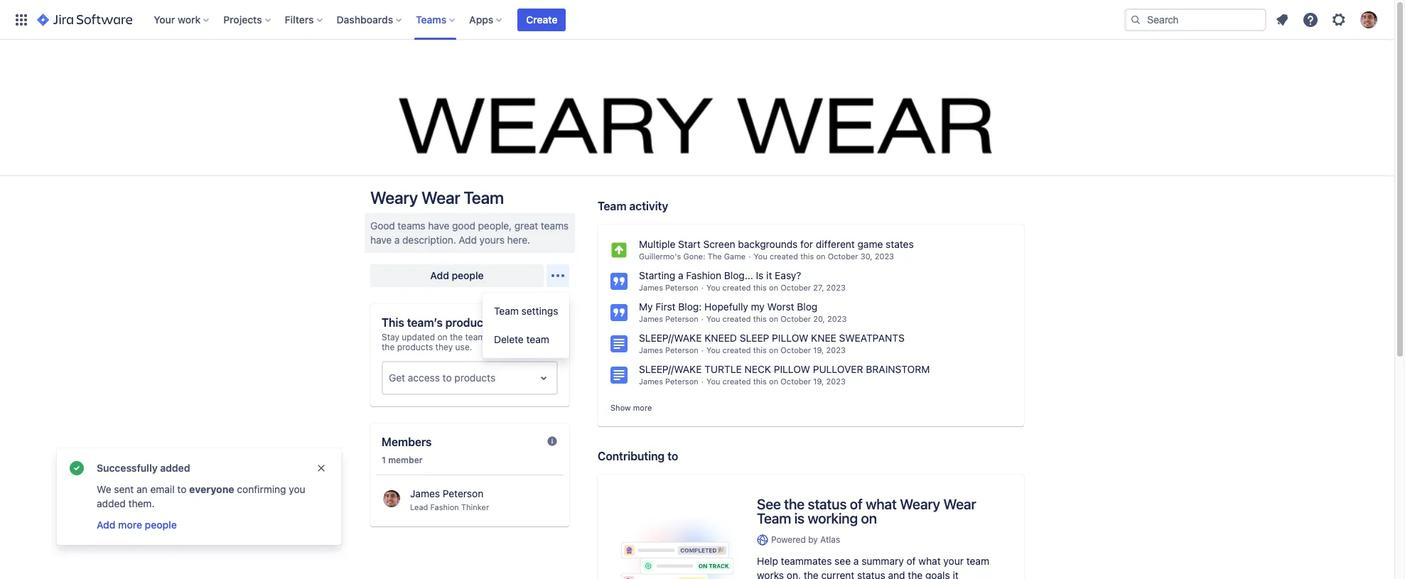 Task type: vqa. For each thing, say whether or not it's contained in the screenshot.
2nd list item from right
no



Task type: describe. For each thing, give the bounding box(es) containing it.
the down this
[[382, 342, 395, 353]]

is
[[794, 510, 805, 527]]

this team's products stay updated on the team's work by joining the products they use.
[[382, 316, 555, 353]]

2 teams from the left
[[541, 220, 569, 232]]

member
[[388, 455, 423, 466]]

james peterson lead fashion thinker
[[410, 488, 489, 512]]

pillow for pullover
[[774, 363, 810, 375]]

powered by atlas
[[771, 535, 840, 545]]

this
[[382, 316, 404, 329]]

neck
[[745, 363, 771, 375]]

wear inside see the status of what weary wear team is working on
[[944, 496, 976, 512]]

team inside button
[[494, 305, 519, 317]]

0 vertical spatial team's
[[407, 316, 443, 329]]

james peterson for turtle
[[639, 377, 698, 386]]

you for sleep
[[707, 345, 720, 355]]

my first blog: hopefully my worst blog
[[639, 301, 818, 313]]

description.
[[402, 234, 456, 246]]

we sent an email to everyone
[[97, 483, 234, 495]]

1 vertical spatial products
[[397, 342, 433, 353]]

2023 for easy?
[[826, 283, 846, 292]]

summary
[[862, 555, 904, 567]]

atlas
[[820, 535, 840, 545]]

show
[[611, 403, 631, 412]]

great
[[514, 220, 538, 232]]

the
[[708, 252, 722, 261]]

settings
[[521, 305, 558, 317]]

delete
[[494, 333, 524, 345]]

my
[[639, 301, 653, 313]]

2023 for game
[[875, 252, 894, 261]]

dashboards button
[[332, 8, 407, 31]]

status inside help teammates see a summary of what your team works on, the current status and the goals i
[[857, 569, 886, 579]]

screen
[[703, 238, 735, 250]]

1 horizontal spatial fashion
[[686, 269, 722, 281]]

created for neck
[[723, 377, 751, 386]]

1 horizontal spatial by
[[808, 535, 818, 545]]

create
[[526, 13, 558, 25]]

on for starting a fashion blog... is it easy?
[[769, 283, 778, 292]]

blog
[[797, 301, 818, 313]]

activity
[[629, 200, 668, 213]]

october for easy?
[[781, 283, 811, 292]]

email
[[150, 483, 175, 495]]

teammates
[[781, 555, 832, 567]]

october down sleep//wake turtle neck pillow pullover brainstorm
[[781, 377, 811, 386]]

powered by atlas link
[[757, 533, 1002, 547]]

stay
[[382, 332, 399, 343]]

projects button
[[219, 8, 276, 31]]

add people
[[430, 269, 484, 281]]

for
[[800, 238, 813, 250]]

work inside this team's products stay updated on the team's work by joining the products they use.
[[494, 332, 514, 343]]

thinker
[[461, 503, 489, 512]]

your profile and settings image
[[1360, 11, 1378, 28]]

working
[[808, 510, 858, 527]]

multiple
[[639, 238, 676, 250]]

blog...
[[724, 269, 753, 281]]

help
[[757, 555, 778, 567]]

dashboards
[[337, 13, 393, 25]]

status inside see the status of what weary wear team is working on
[[808, 496, 847, 512]]

on for sleep//wake kneed sleep pillow knee sweatpants
[[769, 345, 778, 355]]

james for sleep//wake kneed sleep pillow knee sweatpants
[[639, 345, 663, 355]]

show more
[[611, 403, 652, 412]]

team inside see the status of what weary wear team is working on
[[757, 510, 791, 527]]

hopefully
[[704, 301, 748, 313]]

contributing
[[598, 450, 665, 463]]

0 vertical spatial to
[[443, 372, 452, 384]]

they
[[435, 342, 453, 353]]

current
[[821, 569, 855, 579]]

this for blog
[[753, 314, 767, 323]]

successfully added
[[97, 462, 190, 474]]

team activity
[[598, 200, 668, 213]]

2023 down knee
[[826, 345, 846, 355]]

2023 for blog
[[827, 314, 847, 323]]

brainstorm
[[866, 363, 930, 375]]

peterson inside james peterson lead fashion thinker
[[443, 488, 484, 500]]

sleep
[[740, 332, 769, 344]]

1 teams from the left
[[398, 220, 425, 232]]

you created this on october 30, 2023
[[754, 252, 894, 261]]

you created this on october 19, 2023 for neck
[[707, 377, 846, 386]]

it
[[766, 269, 772, 281]]

by inside this team's products stay updated on the team's work by joining the products they use.
[[516, 332, 526, 343]]

james inside james peterson lead fashion thinker
[[410, 488, 440, 500]]

filters button
[[281, 8, 328, 31]]

add people button
[[370, 264, 544, 287]]

easy?
[[775, 269, 801, 281]]

confirming you added them.
[[97, 483, 305, 510]]

projects
[[223, 13, 262, 25]]

add more people button
[[95, 517, 178, 534]]

20,
[[813, 314, 825, 323]]

yours
[[480, 234, 505, 246]]

everyone
[[189, 483, 234, 495]]

pullover
[[813, 363, 863, 375]]

create button
[[518, 8, 566, 31]]

team settings
[[494, 305, 558, 317]]

created for screen
[[770, 252, 798, 261]]

1
[[382, 455, 386, 466]]

james for my first blog: hopefully my worst blog
[[639, 314, 663, 323]]

add for add people
[[430, 269, 449, 281]]

start
[[678, 238, 701, 250]]

0 horizontal spatial wear
[[422, 188, 460, 208]]

27,
[[813, 283, 824, 292]]

team left activity
[[598, 200, 627, 213]]

1 vertical spatial have
[[370, 234, 392, 246]]

on inside see the status of what weary wear team is working on
[[861, 510, 877, 527]]

19, for knee
[[813, 345, 824, 355]]

created for blog:
[[723, 314, 751, 323]]

2 horizontal spatial to
[[667, 450, 678, 463]]

james peterson for kneed
[[639, 345, 698, 355]]

19, for pullover
[[813, 377, 824, 386]]

team settings button
[[483, 297, 570, 326]]

Search field
[[1124, 8, 1267, 31]]

your
[[154, 13, 175, 25]]

atlas image
[[757, 535, 768, 546]]

team inside help teammates see a summary of what your team works on, the current status and the goals i
[[966, 555, 989, 567]]

0 vertical spatial have
[[428, 220, 450, 232]]

good
[[370, 220, 395, 232]]

backgrounds
[[738, 238, 798, 250]]

this for easy?
[[753, 283, 767, 292]]

on,
[[787, 569, 801, 579]]

starting
[[639, 269, 675, 281]]

1 horizontal spatial people
[[452, 269, 484, 281]]

add for add more people
[[97, 519, 115, 531]]



Task type: locate. For each thing, give the bounding box(es) containing it.
wear up good at top
[[422, 188, 460, 208]]

1 vertical spatial you created this on october 19, 2023
[[707, 377, 846, 386]]

0 vertical spatial team
[[526, 333, 549, 345]]

on down sleep//wake kneed sleep pillow knee sweatpants
[[769, 345, 778, 355]]

get
[[389, 372, 405, 384]]

teams
[[416, 13, 447, 25]]

and
[[888, 569, 905, 579]]

you
[[754, 252, 768, 261], [707, 283, 720, 292], [707, 314, 720, 323], [707, 345, 720, 355], [707, 377, 720, 386]]

more down them. on the bottom of the page
[[118, 519, 142, 531]]

0 vertical spatial you created this on october 19, 2023
[[707, 345, 846, 355]]

teams button
[[412, 8, 461, 31]]

add more people
[[97, 519, 177, 531]]

team up the people,
[[464, 188, 504, 208]]

2 james peterson from the top
[[639, 314, 698, 323]]

pillow down you created this on october 20, 2023
[[772, 332, 808, 344]]

people,
[[478, 220, 512, 232]]

you down starting a fashion blog... is it easy? at the top
[[707, 283, 720, 292]]

products left they
[[397, 342, 433, 353]]

you down backgrounds on the right of page
[[754, 252, 768, 261]]

this down neck
[[753, 377, 767, 386]]

1 horizontal spatial team's
[[465, 332, 492, 343]]

1 19, from the top
[[813, 345, 824, 355]]

you down hopefully
[[707, 314, 720, 323]]

team down settings
[[526, 333, 549, 345]]

0 vertical spatial products
[[445, 316, 493, 329]]

to right the email
[[177, 483, 187, 495]]

appswitcher icon image
[[13, 11, 30, 28]]

0 horizontal spatial more
[[118, 519, 142, 531]]

2 horizontal spatial a
[[854, 555, 859, 567]]

add inside good teams have good people, great teams have a description. add yours here.
[[459, 234, 477, 246]]

0 horizontal spatial have
[[370, 234, 392, 246]]

on for sleep//wake turtle neck pillow pullover brainstorm
[[769, 377, 778, 386]]

on inside this team's products stay updated on the team's work by joining the products they use.
[[437, 332, 448, 343]]

19,
[[813, 345, 824, 355], [813, 377, 824, 386]]

status
[[808, 496, 847, 512], [857, 569, 886, 579]]

status right is
[[808, 496, 847, 512]]

2 vertical spatial products
[[454, 372, 496, 384]]

on up "powered by atlas" link
[[861, 510, 877, 527]]

0 vertical spatial of
[[850, 496, 863, 512]]

james for sleep//wake turtle neck pillow pullover brainstorm
[[639, 377, 663, 386]]

gone:
[[683, 252, 705, 261]]

your
[[944, 555, 964, 567]]

peterson
[[665, 283, 698, 292], [665, 314, 698, 323], [665, 345, 698, 355], [665, 377, 698, 386], [443, 488, 484, 500]]

0 horizontal spatial team's
[[407, 316, 443, 329]]

group containing team settings
[[483, 293, 570, 358]]

have down good
[[370, 234, 392, 246]]

pillow right neck
[[774, 363, 810, 375]]

pillow for knee
[[772, 332, 808, 344]]

2023 right 27,
[[826, 283, 846, 292]]

what
[[866, 496, 897, 512], [919, 555, 941, 567]]

19, down pullover
[[813, 377, 824, 386]]

1 vertical spatial team's
[[465, 332, 492, 343]]

by left joining
[[516, 332, 526, 343]]

settings image
[[1331, 11, 1348, 28]]

add down we
[[97, 519, 115, 531]]

access
[[408, 372, 440, 384]]

powered
[[771, 535, 806, 545]]

get access to products
[[389, 372, 496, 384]]

you for neck
[[707, 377, 720, 386]]

add inside add more people button
[[97, 519, 115, 531]]

created down turtle
[[723, 377, 751, 386]]

1 vertical spatial wear
[[944, 496, 976, 512]]

here.
[[507, 234, 530, 246]]

30,
[[861, 252, 873, 261]]

actions image
[[549, 267, 567, 284]]

notifications image
[[1274, 11, 1291, 28]]

0 vertical spatial sleep//wake
[[639, 332, 702, 344]]

1 vertical spatial work
[[494, 332, 514, 343]]

james peterson for first
[[639, 314, 698, 323]]

on down it
[[769, 283, 778, 292]]

this down "sleep"
[[753, 345, 767, 355]]

of inside help teammates see a summary of what your team works on, the current status and the goals i
[[907, 555, 916, 567]]

people down good teams have good people, great teams have a description. add yours here.
[[452, 269, 484, 281]]

1 horizontal spatial added
[[160, 462, 190, 474]]

2 vertical spatial to
[[177, 483, 187, 495]]

work right your
[[178, 13, 201, 25]]

delete team
[[494, 333, 549, 345]]

people down them. on the bottom of the page
[[145, 519, 177, 531]]

fashion inside james peterson lead fashion thinker
[[430, 503, 459, 512]]

1 vertical spatial weary
[[900, 496, 940, 512]]

weary up "powered by atlas" link
[[900, 496, 940, 512]]

1 member
[[382, 455, 423, 466]]

1 vertical spatial a
[[678, 269, 684, 281]]

search image
[[1130, 14, 1142, 25]]

0 horizontal spatial add
[[97, 519, 115, 531]]

team right "your"
[[966, 555, 989, 567]]

team's up the updated
[[407, 316, 443, 329]]

fashion
[[686, 269, 722, 281], [430, 503, 459, 512]]

jira software image
[[37, 11, 132, 28], [37, 11, 132, 28]]

2023 down pullover
[[826, 377, 846, 386]]

products up use.
[[445, 316, 493, 329]]

joining
[[528, 332, 555, 343]]

1 horizontal spatial what
[[919, 555, 941, 567]]

the inside see the status of what weary wear team is working on
[[784, 496, 805, 512]]

you created this on october 19, 2023
[[707, 345, 846, 355], [707, 377, 846, 386]]

your work
[[154, 13, 201, 25]]

on for my first blog: hopefully my worst blog
[[769, 314, 778, 323]]

peterson for kneed
[[665, 345, 698, 355]]

my
[[751, 301, 765, 313]]

you created this on october 20, 2023
[[707, 314, 847, 323]]

1 vertical spatial sleep//wake
[[639, 363, 702, 375]]

banner
[[0, 0, 1395, 40]]

0 vertical spatial added
[[160, 462, 190, 474]]

have up description.
[[428, 220, 450, 232]]

2 you created this on october 19, 2023 from the top
[[707, 377, 846, 386]]

october down easy?
[[781, 283, 811, 292]]

the
[[450, 332, 463, 343], [382, 342, 395, 353], [784, 496, 805, 512], [804, 569, 819, 579], [908, 569, 923, 579]]

primary element
[[9, 0, 1124, 39]]

added up we sent an email to everyone in the bottom left of the page
[[160, 462, 190, 474]]

what inside see the status of what weary wear team is working on
[[866, 496, 897, 512]]

sleep//wake down first
[[639, 332, 702, 344]]

to right contributing
[[667, 450, 678, 463]]

guillermo's
[[639, 252, 681, 261]]

0 horizontal spatial what
[[866, 496, 897, 512]]

0 horizontal spatial teams
[[398, 220, 425, 232]]

1 horizontal spatial work
[[494, 332, 514, 343]]

1 horizontal spatial status
[[857, 569, 886, 579]]

you down the kneed at the bottom of the page
[[707, 345, 720, 355]]

0 horizontal spatial team
[[526, 333, 549, 345]]

0 vertical spatial weary
[[370, 188, 418, 208]]

confirming
[[237, 483, 286, 495]]

1 horizontal spatial more
[[633, 403, 652, 412]]

3 james peterson from the top
[[639, 345, 698, 355]]

0 horizontal spatial people
[[145, 519, 177, 531]]

james for starting a fashion blog... is it easy?
[[639, 283, 663, 292]]

weary inside see the status of what weary wear team is working on
[[900, 496, 940, 512]]

on down different at the top right of page
[[816, 252, 826, 261]]

this
[[800, 252, 814, 261], [753, 283, 767, 292], [753, 314, 767, 323], [753, 345, 767, 355], [753, 377, 767, 386]]

created for fashion
[[723, 283, 751, 292]]

2 vertical spatial add
[[97, 519, 115, 531]]

october
[[828, 252, 858, 261], [781, 283, 811, 292], [781, 314, 811, 323], [781, 345, 811, 355], [781, 377, 811, 386]]

team
[[464, 188, 504, 208], [598, 200, 627, 213], [494, 305, 519, 317], [757, 510, 791, 527]]

james peterson for a
[[639, 283, 698, 292]]

success image
[[68, 460, 85, 477]]

0 vertical spatial by
[[516, 332, 526, 343]]

1 vertical spatial team
[[966, 555, 989, 567]]

game
[[724, 252, 746, 261]]

what up "powered by atlas" link
[[866, 496, 897, 512]]

worst
[[767, 301, 794, 313]]

you
[[289, 483, 305, 495]]

2 sleep//wake from the top
[[639, 363, 702, 375]]

you created this on october 19, 2023 for sleep
[[707, 345, 846, 355]]

1 vertical spatial status
[[857, 569, 886, 579]]

1 horizontal spatial teams
[[541, 220, 569, 232]]

team up delete
[[494, 305, 519, 317]]

0 horizontal spatial weary
[[370, 188, 418, 208]]

0 horizontal spatial to
[[177, 483, 187, 495]]

teams up description.
[[398, 220, 425, 232]]

your work button
[[149, 8, 215, 31]]

0 horizontal spatial fashion
[[430, 503, 459, 512]]

created down blog... in the top right of the page
[[723, 283, 751, 292]]

of right summary
[[907, 555, 916, 567]]

sleep//wake for sleep//wake kneed sleep pillow knee sweatpants
[[639, 332, 702, 344]]

you created this on october 19, 2023 down sleep//wake kneed sleep pillow knee sweatpants
[[707, 345, 846, 355]]

1 horizontal spatial add
[[430, 269, 449, 281]]

0 horizontal spatial by
[[516, 332, 526, 343]]

teams right great
[[541, 220, 569, 232]]

banner containing your work
[[0, 0, 1395, 40]]

add inside button
[[430, 269, 449, 281]]

this down is
[[753, 283, 767, 292]]

1 vertical spatial more
[[118, 519, 142, 531]]

help image
[[1302, 11, 1319, 28]]

more right show
[[633, 403, 652, 412]]

october for blog
[[781, 314, 811, 323]]

sleep//wake kneed sleep pillow knee sweatpants
[[639, 332, 905, 344]]

1 sleep//wake from the top
[[639, 332, 702, 344]]

2023 right the 30,
[[875, 252, 894, 261]]

created down "my first blog: hopefully my worst blog"
[[723, 314, 751, 323]]

0 vertical spatial pillow
[[772, 332, 808, 344]]

add down description.
[[430, 269, 449, 281]]

0 vertical spatial a
[[394, 234, 400, 246]]

1 you created this on october 19, 2023 from the top
[[707, 345, 846, 355]]

created
[[770, 252, 798, 261], [723, 283, 751, 292], [723, 314, 751, 323], [723, 345, 751, 355], [723, 377, 751, 386]]

1 vertical spatial what
[[919, 555, 941, 567]]

1 vertical spatial of
[[907, 555, 916, 567]]

sleep//wake left turtle
[[639, 363, 702, 375]]

more for add
[[118, 519, 142, 531]]

a inside good teams have good people, great teams have a description. add yours here.
[[394, 234, 400, 246]]

1 horizontal spatial to
[[443, 372, 452, 384]]

kneed
[[705, 332, 737, 344]]

a down good
[[394, 234, 400, 246]]

on down sleep//wake turtle neck pillow pullover brainstorm
[[769, 377, 778, 386]]

sleep//wake turtle neck pillow pullover brainstorm
[[639, 363, 930, 375]]

good teams have good people, great teams have a description. add yours here.
[[370, 220, 569, 246]]

created down the kneed at the bottom of the page
[[723, 345, 751, 355]]

peterson for turtle
[[665, 377, 698, 386]]

dismiss image
[[316, 463, 327, 474]]

game
[[858, 238, 883, 250]]

4 james peterson from the top
[[639, 377, 698, 386]]

0 vertical spatial wear
[[422, 188, 460, 208]]

2023
[[875, 252, 894, 261], [826, 283, 846, 292], [827, 314, 847, 323], [826, 345, 846, 355], [826, 377, 846, 386]]

status down summary
[[857, 569, 886, 579]]

2 vertical spatial a
[[854, 555, 859, 567]]

0 horizontal spatial of
[[850, 496, 863, 512]]

multiple start screen backgrounds for different game states
[[639, 238, 914, 250]]

wear up "your"
[[944, 496, 976, 512]]

more for show
[[633, 403, 652, 412]]

sleep//wake for sleep//wake turtle neck pillow pullover brainstorm
[[639, 363, 702, 375]]

october down 'blog' at bottom
[[781, 314, 811, 323]]

0 vertical spatial fashion
[[686, 269, 722, 281]]

by
[[516, 332, 526, 343], [808, 535, 818, 545]]

them.
[[128, 498, 155, 510]]

you for screen
[[754, 252, 768, 261]]

good
[[452, 220, 475, 232]]

team up atlas icon
[[757, 510, 791, 527]]

1 vertical spatial 19,
[[813, 377, 824, 386]]

team
[[526, 333, 549, 345], [966, 555, 989, 567]]

work down team settings button
[[494, 332, 514, 343]]

0 vertical spatial what
[[866, 496, 897, 512]]

created down the multiple start screen backgrounds for different game states
[[770, 252, 798, 261]]

fashion down gone:
[[686, 269, 722, 281]]

wear
[[422, 188, 460, 208], [944, 496, 976, 512]]

1 horizontal spatial a
[[678, 269, 684, 281]]

group
[[483, 293, 570, 358]]

0 vertical spatial more
[[633, 403, 652, 412]]

of up "powered by atlas" link
[[850, 496, 863, 512]]

peterson for first
[[665, 314, 698, 323]]

the down teammates
[[804, 569, 819, 579]]

teams
[[398, 220, 425, 232], [541, 220, 569, 232]]

the right and
[[908, 569, 923, 579]]

help teammates see a summary of what your team works on, the current status and the goals i
[[757, 555, 989, 579]]

fashion right lead
[[430, 503, 459, 512]]

products down use.
[[454, 372, 496, 384]]

add
[[459, 234, 477, 246], [430, 269, 449, 281], [97, 519, 115, 531]]

more inside show more link
[[633, 403, 652, 412]]

delete team button
[[483, 326, 570, 354]]

0 vertical spatial status
[[808, 496, 847, 512]]

october down different at the top right of page
[[828, 252, 858, 261]]

team inside button
[[526, 333, 549, 345]]

the right see on the right bottom
[[784, 496, 805, 512]]

this for game
[[800, 252, 814, 261]]

1 horizontal spatial wear
[[944, 496, 976, 512]]

0 horizontal spatial status
[[808, 496, 847, 512]]

1 vertical spatial people
[[145, 519, 177, 531]]

a down guillermo's gone: the game
[[678, 269, 684, 281]]

0 horizontal spatial work
[[178, 13, 201, 25]]

a inside help teammates see a summary of what your team works on, the current status and the goals i
[[854, 555, 859, 567]]

use.
[[455, 342, 472, 353]]

1 horizontal spatial weary
[[900, 496, 940, 512]]

weary up good
[[370, 188, 418, 208]]

more inside add more people button
[[118, 519, 142, 531]]

we
[[97, 483, 111, 495]]

apps button
[[465, 8, 508, 31]]

1 james peterson from the top
[[639, 283, 698, 292]]

lead
[[410, 503, 428, 512]]

2 horizontal spatial add
[[459, 234, 477, 246]]

october for game
[[828, 252, 858, 261]]

you created this on october 19, 2023 down sleep//wake turtle neck pillow pullover brainstorm
[[707, 377, 846, 386]]

1 vertical spatial by
[[808, 535, 818, 545]]

see
[[757, 496, 781, 512]]

this down for
[[800, 252, 814, 261]]

what inside help teammates see a summary of what your team works on, the current status and the goals i
[[919, 555, 941, 567]]

you down turtle
[[707, 377, 720, 386]]

to right access
[[443, 372, 452, 384]]

the right the updated
[[450, 332, 463, 343]]

work inside 'popup button'
[[178, 13, 201, 25]]

0 horizontal spatial added
[[97, 498, 126, 510]]

what up goals
[[919, 555, 941, 567]]

0 horizontal spatial a
[[394, 234, 400, 246]]

1 vertical spatial added
[[97, 498, 126, 510]]

weary wear team
[[370, 188, 504, 208]]

1 horizontal spatial of
[[907, 555, 916, 567]]

1 vertical spatial to
[[667, 450, 678, 463]]

on left use.
[[437, 332, 448, 343]]

you for fashion
[[707, 283, 720, 292]]

by left the atlas
[[808, 535, 818, 545]]

see
[[835, 555, 851, 567]]

starting a fashion blog... is it easy?
[[639, 269, 801, 281]]

added inside confirming you added them.
[[97, 498, 126, 510]]

updated
[[402, 332, 435, 343]]

0 vertical spatial people
[[452, 269, 484, 281]]

add down good at top
[[459, 234, 477, 246]]

blog:
[[678, 301, 702, 313]]

0 vertical spatial work
[[178, 13, 201, 25]]

2023 right 20,
[[827, 314, 847, 323]]

of inside see the status of what weary wear team is working on
[[850, 496, 863, 512]]

team's left delete
[[465, 332, 492, 343]]

this down my
[[753, 314, 767, 323]]

open image
[[535, 370, 552, 387]]

0 vertical spatial 19,
[[813, 345, 824, 355]]

turtle
[[705, 363, 742, 375]]

on down worst on the right bottom of page
[[769, 314, 778, 323]]

on for multiple start screen backgrounds for different game states
[[816, 252, 826, 261]]

is
[[756, 269, 764, 281]]

different
[[816, 238, 855, 250]]

you for blog:
[[707, 314, 720, 323]]

19, down knee
[[813, 345, 824, 355]]

1 vertical spatial add
[[430, 269, 449, 281]]

1 horizontal spatial have
[[428, 220, 450, 232]]

1 vertical spatial pillow
[[774, 363, 810, 375]]

2 19, from the top
[[813, 377, 824, 386]]

created for sleep
[[723, 345, 751, 355]]

a right see
[[854, 555, 859, 567]]

1 horizontal spatial team
[[966, 555, 989, 567]]

works
[[757, 569, 784, 579]]

0 vertical spatial add
[[459, 234, 477, 246]]

peterson for a
[[665, 283, 698, 292]]

added down we
[[97, 498, 126, 510]]

october up sleep//wake turtle neck pillow pullover brainstorm
[[781, 345, 811, 355]]

guillermo's gone: the game
[[639, 252, 746, 261]]

1 vertical spatial fashion
[[430, 503, 459, 512]]

work
[[178, 13, 201, 25], [494, 332, 514, 343]]



